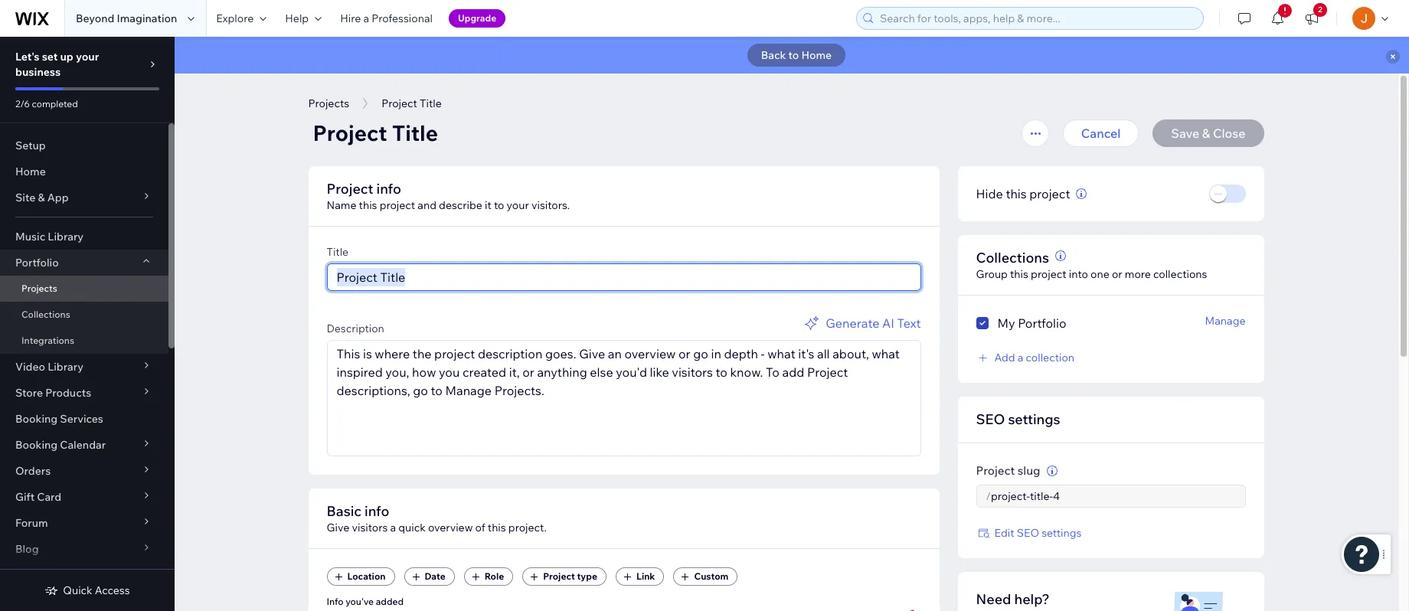 Task type: locate. For each thing, give the bounding box(es) containing it.
this inside project info name this project and describe it to your visitors.
[[359, 198, 377, 212]]

home inside sidebar element
[[15, 165, 46, 179]]

title
[[420, 97, 442, 110], [392, 120, 438, 146], [327, 245, 349, 259]]

0 vertical spatial info
[[377, 180, 401, 198]]

description
[[327, 322, 385, 336]]

a left the quick
[[390, 521, 396, 535]]

home down setup
[[15, 165, 46, 179]]

music library
[[15, 230, 84, 244]]

to
[[789, 48, 799, 62], [494, 198, 504, 212]]

date button
[[404, 568, 455, 586]]

project right 'hide'
[[1030, 186, 1071, 201]]

0 horizontal spatial home
[[15, 165, 46, 179]]

card
[[37, 490, 61, 504]]

generate
[[826, 316, 880, 331]]

back to home
[[761, 48, 832, 62]]

booking up orders
[[15, 438, 58, 452]]

date
[[425, 571, 446, 582]]

1 vertical spatial home
[[15, 165, 46, 179]]

collections link
[[0, 302, 169, 328]]

type
[[577, 571, 598, 582]]

0 vertical spatial your
[[76, 50, 99, 64]]

0 horizontal spatial a
[[363, 11, 369, 25]]

cancel
[[1082, 126, 1121, 141]]

this right of
[[488, 521, 506, 535]]

project left type
[[543, 571, 575, 582]]

1 vertical spatial to
[[494, 198, 504, 212]]

2 library from the top
[[48, 360, 83, 374]]

beyond imagination
[[76, 11, 177, 25]]

up
[[60, 50, 73, 64]]

0 horizontal spatial your
[[76, 50, 99, 64]]

this inside basic info give visitors a quick overview of this project.
[[488, 521, 506, 535]]

store products
[[15, 386, 91, 400]]

1 vertical spatial library
[[48, 360, 83, 374]]

0 vertical spatial home
[[802, 48, 832, 62]]

projects
[[308, 97, 349, 110], [21, 283, 57, 294]]

2 booking from the top
[[15, 438, 58, 452]]

1 horizontal spatial to
[[789, 48, 799, 62]]

products
[[45, 386, 91, 400]]

quick access
[[63, 584, 130, 598]]

your inside let's set up your business
[[76, 50, 99, 64]]

this right 'hide'
[[1006, 186, 1027, 201]]

0 horizontal spatial to
[[494, 198, 504, 212]]

gift
[[15, 490, 35, 504]]

project left and
[[380, 198, 415, 212]]

group this project into one or more collections
[[976, 267, 1208, 281]]

0 vertical spatial settings
[[1009, 411, 1061, 428]]

this right the group
[[1011, 267, 1029, 281]]

project right projects button
[[382, 97, 417, 110]]

location
[[347, 571, 386, 582]]

0 horizontal spatial portfolio
[[15, 256, 59, 270]]

2 vertical spatial title
[[327, 245, 349, 259]]

add a collection button
[[976, 351, 1075, 365]]

home right back
[[802, 48, 832, 62]]

added
[[376, 596, 404, 608]]

0 vertical spatial a
[[363, 11, 369, 25]]

library up products
[[48, 360, 83, 374]]

1 horizontal spatial a
[[390, 521, 396, 535]]

project left into
[[1031, 267, 1067, 281]]

1 booking from the top
[[15, 412, 58, 426]]

imagination
[[117, 11, 177, 25]]

video
[[15, 360, 45, 374]]

setup
[[15, 139, 46, 152]]

a right the hire
[[363, 11, 369, 25]]

1 horizontal spatial collections
[[976, 249, 1050, 267]]

slug
[[1018, 464, 1041, 478]]

project inside "button"
[[382, 97, 417, 110]]

or
[[1112, 267, 1123, 281]]

projects inside sidebar element
[[21, 283, 57, 294]]

manage
[[1206, 314, 1246, 328]]

library up portfolio dropdown button
[[48, 230, 84, 244]]

project down projects button
[[313, 120, 387, 146]]

1 horizontal spatial projects
[[308, 97, 349, 110]]

2/6 completed
[[15, 98, 78, 110]]

projects for projects link
[[21, 283, 57, 294]]

0 horizontal spatial collections
[[21, 309, 70, 320]]

to right it
[[494, 198, 504, 212]]

0 vertical spatial projects
[[308, 97, 349, 110]]

project title inside "button"
[[382, 97, 442, 110]]

edit seo settings button
[[976, 526, 1082, 540]]

a
[[363, 11, 369, 25], [1018, 351, 1024, 365], [390, 521, 396, 535]]

info inside project info name this project and describe it to your visitors.
[[377, 180, 401, 198]]

2 horizontal spatial a
[[1018, 351, 1024, 365]]

to inside project info name this project and describe it to your visitors.
[[494, 198, 504, 212]]

collections up "integrations"
[[21, 309, 70, 320]]

booking for booking calendar
[[15, 438, 58, 452]]

seo right "edit"
[[1017, 526, 1040, 540]]

portfolio up add a collection
[[1018, 316, 1067, 331]]

1 horizontal spatial portfolio
[[1018, 316, 1067, 331]]

sidebar element
[[0, 37, 175, 611]]

0 horizontal spatial seo
[[976, 411, 1005, 428]]

info for basic info
[[365, 503, 389, 520]]

need
[[976, 591, 1012, 608]]

0 horizontal spatial projects
[[21, 283, 57, 294]]

1 vertical spatial info
[[365, 503, 389, 520]]

project up name on the top left
[[327, 180, 374, 198]]

a inside basic info give visitors a quick overview of this project.
[[390, 521, 396, 535]]

forum
[[15, 516, 48, 530]]

booking services link
[[0, 406, 169, 432]]

title inside "button"
[[420, 97, 442, 110]]

portfolio button
[[0, 250, 169, 276]]

site & app
[[15, 191, 69, 205]]

custom
[[694, 571, 729, 582]]

0 vertical spatial to
[[789, 48, 799, 62]]

0 vertical spatial portfolio
[[15, 256, 59, 270]]

info
[[377, 180, 401, 198], [365, 503, 389, 520]]

1 vertical spatial portfolio
[[1018, 316, 1067, 331]]

your right it
[[507, 198, 529, 212]]

edit
[[995, 526, 1015, 540]]

info inside basic info give visitors a quick overview of this project.
[[365, 503, 389, 520]]

&
[[38, 191, 45, 205]]

2 vertical spatial a
[[390, 521, 396, 535]]

settings up slug
[[1009, 411, 1061, 428]]

booking calendar
[[15, 438, 106, 452]]

info you've added
[[327, 596, 404, 608]]

let's
[[15, 50, 40, 64]]

video library button
[[0, 354, 169, 380]]

help
[[285, 11, 309, 25]]

forum button
[[0, 510, 169, 536]]

1 vertical spatial booking
[[15, 438, 58, 452]]

basic
[[327, 503, 362, 520]]

projects for projects button
[[308, 97, 349, 110]]

portfolio down music
[[15, 256, 59, 270]]

project
[[382, 97, 417, 110], [313, 120, 387, 146], [327, 180, 374, 198], [976, 464, 1015, 478], [543, 571, 575, 582]]

this
[[1006, 186, 1027, 201], [359, 198, 377, 212], [1011, 267, 1029, 281], [488, 521, 506, 535]]

booking down store
[[15, 412, 58, 426]]

project inside button
[[543, 571, 575, 582]]

project type
[[543, 571, 598, 582]]

groups
[[15, 568, 53, 582]]

project inside project info name this project and describe it to your visitors.
[[327, 180, 374, 198]]

library inside video library dropdown button
[[48, 360, 83, 374]]

your right the up
[[76, 50, 99, 64]]

0 vertical spatial project title
[[382, 97, 442, 110]]

store
[[15, 386, 43, 400]]

back to home button
[[748, 44, 846, 67]]

home
[[802, 48, 832, 62], [15, 165, 46, 179]]

orders button
[[0, 458, 169, 484]]

collections inside "link"
[[21, 309, 70, 320]]

group
[[976, 267, 1008, 281]]

booking services
[[15, 412, 103, 426]]

this right name on the top left
[[359, 198, 377, 212]]

none checkbox containing my portfolio
[[976, 314, 1246, 333]]

0 vertical spatial title
[[420, 97, 442, 110]]

1 vertical spatial projects
[[21, 283, 57, 294]]

1 horizontal spatial your
[[507, 198, 529, 212]]

1 vertical spatial a
[[1018, 351, 1024, 365]]

to right back
[[789, 48, 799, 62]]

ai
[[883, 316, 895, 331]]

business
[[15, 65, 61, 79]]

settings right "edit"
[[1042, 526, 1082, 540]]

1 horizontal spatial home
[[802, 48, 832, 62]]

collections up the group
[[976, 249, 1050, 267]]

your inside project info name this project and describe it to your visitors.
[[507, 198, 529, 212]]

project up /
[[976, 464, 1015, 478]]

project
[[1030, 186, 1071, 201], [380, 198, 415, 212], [1031, 267, 1067, 281]]

manage button
[[1206, 314, 1246, 328]]

music library link
[[0, 224, 169, 250]]

library inside "music library" link
[[48, 230, 84, 244]]

a for professional
[[363, 11, 369, 25]]

None checkbox
[[976, 314, 1246, 333]]

back
[[761, 48, 786, 62]]

setup link
[[0, 133, 169, 159]]

name
[[327, 198, 357, 212]]

seo up project slug
[[976, 411, 1005, 428]]

1 vertical spatial collections
[[21, 309, 70, 320]]

project info name this project and describe it to your visitors.
[[327, 180, 570, 212]]

your
[[76, 50, 99, 64], [507, 198, 529, 212]]

0 vertical spatial library
[[48, 230, 84, 244]]

booking inside popup button
[[15, 438, 58, 452]]

projects inside button
[[308, 97, 349, 110]]

1 vertical spatial your
[[507, 198, 529, 212]]

a right add
[[1018, 351, 1024, 365]]

location button
[[327, 568, 395, 586]]

1 library from the top
[[48, 230, 84, 244]]

you've
[[346, 596, 374, 608]]

1 vertical spatial seo
[[1017, 526, 1040, 540]]

beyond
[[76, 11, 114, 25]]

0 vertical spatial booking
[[15, 412, 58, 426]]



Task type: describe. For each thing, give the bounding box(es) containing it.
add
[[995, 351, 1016, 365]]

project for hide this project
[[1030, 186, 1071, 201]]

into
[[1069, 267, 1089, 281]]

collection
[[1026, 351, 1075, 365]]

of
[[475, 521, 485, 535]]

give
[[327, 521, 350, 535]]

project for group this project into one or more collections
[[1031, 267, 1067, 281]]

set
[[42, 50, 58, 64]]

my portfolio
[[998, 316, 1067, 331]]

upgrade button
[[449, 9, 506, 28]]

professional
[[372, 11, 433, 25]]

hide
[[976, 186, 1003, 201]]

Title field
[[332, 264, 916, 290]]

project slug
[[976, 464, 1041, 478]]

more
[[1125, 267, 1151, 281]]

site & app button
[[0, 185, 169, 211]]

info for project info
[[377, 180, 401, 198]]

visitors
[[352, 521, 388, 535]]

site
[[15, 191, 35, 205]]

quick
[[399, 521, 426, 535]]

role
[[485, 571, 504, 582]]

blog
[[15, 542, 39, 556]]

cancel button
[[1063, 120, 1140, 147]]

library for music library
[[48, 230, 84, 244]]

1 vertical spatial settings
[[1042, 526, 1082, 540]]

a for collection
[[1018, 351, 1024, 365]]

hire a professional
[[340, 11, 433, 25]]

portfolio inside dropdown button
[[15, 256, 59, 270]]

booking for booking services
[[15, 412, 58, 426]]

1 horizontal spatial seo
[[1017, 526, 1040, 540]]

explore
[[216, 11, 254, 25]]

link button
[[616, 568, 665, 586]]

2 button
[[1296, 0, 1329, 37]]

to inside button
[[789, 48, 799, 62]]

completed
[[32, 98, 78, 110]]

describe
[[439, 198, 483, 212]]

project.
[[509, 521, 547, 535]]

library for video library
[[48, 360, 83, 374]]

help?
[[1015, 591, 1050, 608]]

home link
[[0, 159, 169, 185]]

home inside button
[[802, 48, 832, 62]]

1 vertical spatial project title
[[313, 120, 438, 146]]

gift card button
[[0, 484, 169, 510]]

generate ai text button
[[803, 314, 921, 333]]

projects button
[[301, 92, 357, 115]]

and
[[418, 198, 437, 212]]

role button
[[464, 568, 513, 586]]

Search for tools, apps, help & more... field
[[876, 8, 1199, 29]]

hide this project
[[976, 186, 1071, 201]]

project-title field
[[991, 486, 1241, 507]]

integrations link
[[0, 328, 169, 354]]

2/6
[[15, 98, 30, 110]]

0 vertical spatial collections
[[976, 249, 1050, 267]]

help button
[[276, 0, 331, 37]]

1 vertical spatial title
[[392, 120, 438, 146]]

groups link
[[0, 562, 169, 588]]

video library
[[15, 360, 83, 374]]

upgrade
[[458, 12, 497, 24]]

Description text field
[[328, 341, 921, 456]]

blog button
[[0, 536, 169, 562]]

quick
[[63, 584, 92, 598]]

generate ai text
[[826, 316, 921, 331]]

custom button
[[674, 568, 738, 586]]

need help?
[[976, 591, 1050, 608]]

music
[[15, 230, 45, 244]]

services
[[60, 412, 103, 426]]

app
[[47, 191, 69, 205]]

orders
[[15, 464, 51, 478]]

one
[[1091, 267, 1110, 281]]

hire a professional link
[[331, 0, 442, 37]]

collections
[[1154, 267, 1208, 281]]

project inside project info name this project and describe it to your visitors.
[[380, 198, 415, 212]]

project type button
[[523, 568, 607, 586]]

info
[[327, 596, 344, 608]]

visitors.
[[532, 198, 570, 212]]

add a collection
[[995, 351, 1075, 365]]

hire
[[340, 11, 361, 25]]

gift card
[[15, 490, 61, 504]]

it
[[485, 198, 492, 212]]

access
[[95, 584, 130, 598]]

0 vertical spatial seo
[[976, 411, 1005, 428]]

quick access button
[[45, 584, 130, 598]]

portfolio inside option
[[1018, 316, 1067, 331]]

link
[[637, 571, 655, 582]]

text
[[898, 316, 921, 331]]

back to home alert
[[175, 37, 1410, 74]]



Task type: vqa. For each thing, say whether or not it's contained in the screenshot.
left you
no



